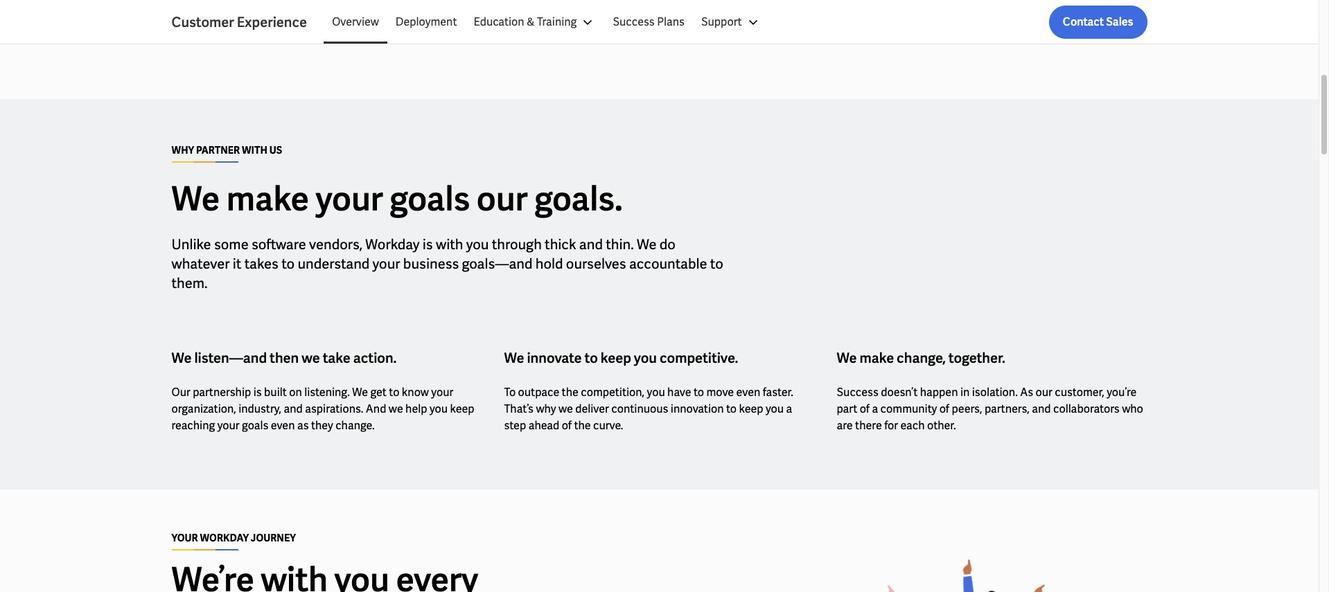 Task type: describe. For each thing, give the bounding box(es) containing it.
to down software
[[281, 255, 295, 273]]

community
[[880, 402, 937, 416]]

a inside to outpace the competition, you have to move even faster. that's why we deliver continuous innovation to keep you a step ahead of the curve.
[[786, 402, 792, 416]]

you up continuous
[[647, 385, 665, 400]]

peers,
[[952, 402, 982, 416]]

unlike
[[172, 236, 211, 254]]

that's
[[504, 402, 534, 416]]

support button
[[693, 6, 770, 39]]

training
[[537, 15, 577, 29]]

step
[[504, 419, 526, 433]]

they
[[311, 419, 333, 433]]

unlike some software vendors, workday is with you through thick and thin. we do whatever it takes to understand your business goals—and hold ourselves accountable to them.
[[172, 236, 723, 292]]

partner
[[196, 144, 240, 157]]

goals inside our partnership is built on listening. we get to know your organization, industry, and aspirations. and we help you keep reaching your goals even as they change.
[[242, 419, 268, 433]]

to outpace the competition, you have to move even faster. that's why we deliver continuous innovation to keep you a step ahead of the curve.
[[504, 385, 793, 433]]

as
[[297, 419, 309, 433]]

your
[[172, 532, 198, 545]]

we for we make change, together.
[[837, 349, 857, 367]]

deployment
[[396, 15, 457, 29]]

to up the innovation
[[694, 385, 704, 400]]

you inside unlike some software vendors, workday is with you through thick and thin. we do whatever it takes to understand your business goals—and hold ourselves accountable to them.
[[466, 236, 489, 254]]

your workday journey
[[172, 532, 296, 545]]

together.
[[949, 349, 1005, 367]]

competition,
[[581, 385, 645, 400]]

we make your goals our goals.
[[172, 177, 623, 220]]

education & training
[[474, 15, 577, 29]]

then
[[270, 349, 299, 367]]

vendors,
[[309, 236, 362, 254]]

we for we listen—and then we take action.
[[172, 349, 192, 367]]

goals—and
[[462, 255, 533, 273]]

it
[[233, 255, 241, 273]]

and
[[366, 402, 386, 416]]

you up competition, on the left of page
[[634, 349, 657, 367]]

experience
[[237, 13, 307, 31]]

aspirations.
[[305, 402, 363, 416]]

to right accountable
[[710, 255, 723, 273]]

1 vertical spatial the
[[574, 419, 591, 433]]

continuous
[[611, 402, 668, 416]]

isolation.
[[972, 385, 1018, 400]]

competitive.
[[660, 349, 738, 367]]

thick
[[545, 236, 576, 254]]

business
[[403, 255, 459, 273]]

0 vertical spatial our
[[477, 177, 528, 220]]

ourselves
[[566, 255, 626, 273]]

customer
[[172, 13, 234, 31]]

0 vertical spatial goals
[[390, 177, 470, 220]]

who
[[1122, 402, 1143, 416]]

is inside our partnership is built on listening. we get to know your organization, industry, and aspirations. and we help you keep reaching your goals even as they change.
[[253, 385, 262, 400]]

doesn't
[[881, 385, 918, 400]]

each
[[900, 419, 925, 433]]

you inside our partnership is built on listening. we get to know your organization, industry, and aspirations. and we help you keep reaching your goals even as they change.
[[430, 402, 448, 416]]

reaching
[[172, 419, 215, 433]]

plans
[[657, 15, 685, 29]]

workday
[[365, 236, 420, 254]]

as
[[1020, 385, 1033, 400]]

help
[[405, 402, 427, 416]]

1 horizontal spatial of
[[860, 402, 870, 416]]

do
[[659, 236, 675, 254]]

list containing overview
[[324, 6, 1147, 39]]

success plans
[[613, 15, 685, 29]]

industry,
[[239, 402, 281, 416]]

we listen—and then we take action.
[[172, 349, 397, 367]]

to down move
[[726, 402, 737, 416]]

our inside success doesn't happen in isolation. as our customer, you're part of a community of peers, partners, and collaborators who are there for each other.
[[1036, 385, 1052, 400]]

we for we make your goals our goals.
[[172, 177, 220, 220]]

collaborators
[[1053, 402, 1120, 416]]

whatever
[[172, 255, 230, 273]]

are
[[837, 419, 853, 433]]

even inside our partnership is built on listening. we get to know your organization, industry, and aspirations. and we help you keep reaching your goals even as they change.
[[271, 419, 295, 433]]

get
[[370, 385, 387, 400]]

thin.
[[606, 236, 634, 254]]

a inside success doesn't happen in isolation. as our customer, you're part of a community of peers, partners, and collaborators who are there for each other.
[[872, 402, 878, 416]]

contact sales
[[1063, 15, 1133, 29]]

keep inside our partnership is built on listening. we get to know your organization, industry, and aspirations. and we help you keep reaching your goals even as they change.
[[450, 402, 474, 416]]

to
[[504, 385, 516, 400]]

deployment link
[[387, 6, 465, 39]]

action.
[[353, 349, 397, 367]]

happen
[[920, 385, 958, 400]]

you're
[[1107, 385, 1137, 400]]

take
[[323, 349, 350, 367]]

with
[[436, 236, 463, 254]]

partners,
[[985, 402, 1030, 416]]

and inside our partnership is built on listening. we get to know your organization, industry, and aspirations. and we help you keep reaching your goals even as they change.
[[284, 402, 303, 416]]

make for your
[[226, 177, 309, 220]]

sales
[[1106, 15, 1133, 29]]

your inside unlike some software vendors, workday is with you through thick and thin. we do whatever it takes to understand your business goals—and hold ourselves accountable to them.
[[373, 255, 400, 273]]

our
[[172, 385, 190, 400]]

change.
[[336, 419, 375, 433]]

change,
[[897, 349, 946, 367]]

your up vendors,
[[316, 177, 383, 220]]

curve.
[[593, 419, 623, 433]]

2 horizontal spatial of
[[939, 402, 949, 416]]

there
[[855, 419, 882, 433]]

make for change,
[[860, 349, 894, 367]]

2 '' image from the top
[[504, 534, 1147, 592]]

why partner with us
[[172, 144, 282, 157]]

&
[[527, 15, 535, 29]]

move
[[706, 385, 734, 400]]



Task type: locate. For each thing, give the bounding box(es) containing it.
we left 'do'
[[637, 236, 657, 254]]

keep
[[601, 349, 631, 367], [450, 402, 474, 416], [739, 402, 763, 416]]

education
[[474, 15, 524, 29]]

0 horizontal spatial of
[[562, 419, 572, 433]]

we for we innovate to keep you competitive.
[[504, 349, 524, 367]]

customer experience
[[172, 13, 307, 31]]

workday
[[200, 532, 249, 545]]

you right help
[[430, 402, 448, 416]]

make up software
[[226, 177, 309, 220]]

why
[[172, 144, 194, 157]]

and up ourselves
[[579, 236, 603, 254]]

in
[[960, 385, 970, 400]]

deliver
[[575, 402, 609, 416]]

ahead
[[528, 419, 559, 433]]

we right why
[[558, 402, 573, 416]]

other.
[[927, 419, 956, 433]]

some
[[214, 236, 249, 254]]

0 horizontal spatial make
[[226, 177, 309, 220]]

listen—and
[[194, 349, 267, 367]]

menu
[[324, 6, 770, 39]]

1 vertical spatial even
[[271, 419, 295, 433]]

0 vertical spatial even
[[736, 385, 760, 400]]

1 horizontal spatial we
[[389, 402, 403, 416]]

is
[[423, 236, 433, 254], [253, 385, 262, 400]]

2 horizontal spatial we
[[558, 402, 573, 416]]

make up the "doesn't"
[[860, 349, 894, 367]]

0 vertical spatial is
[[423, 236, 433, 254]]

'' image
[[504, 0, 1147, 55], [504, 534, 1147, 592]]

the up deliver in the bottom left of the page
[[562, 385, 578, 400]]

even left as
[[271, 419, 295, 433]]

1 horizontal spatial a
[[872, 402, 878, 416]]

of up the other.
[[939, 402, 949, 416]]

0 horizontal spatial even
[[271, 419, 295, 433]]

you up goals—and at the top left of page
[[466, 236, 489, 254]]

on
[[289, 385, 302, 400]]

0 vertical spatial make
[[226, 177, 309, 220]]

success doesn't happen in isolation. as our customer, you're part of a community of peers, partners, and collaborators who are there for each other.
[[837, 385, 1143, 433]]

to right get
[[389, 385, 399, 400]]

the down deliver in the bottom left of the page
[[574, 419, 591, 433]]

keep right help
[[450, 402, 474, 416]]

software
[[251, 236, 306, 254]]

success for success doesn't happen in isolation. as our customer, you're part of a community of peers, partners, and collaborators who are there for each other.
[[837, 385, 878, 400]]

the
[[562, 385, 578, 400], [574, 419, 591, 433]]

success inside success doesn't happen in isolation. as our customer, you're part of a community of peers, partners, and collaborators who are there for each other.
[[837, 385, 878, 400]]

we right and in the left of the page
[[389, 402, 403, 416]]

support
[[701, 15, 742, 29]]

list
[[324, 6, 1147, 39]]

contact sales link
[[1049, 6, 1147, 39]]

with
[[242, 144, 267, 157]]

we innovate to keep you competitive.
[[504, 349, 738, 367]]

goals up the 'with'
[[390, 177, 470, 220]]

menu containing overview
[[324, 6, 770, 39]]

goals
[[390, 177, 470, 220], [242, 419, 268, 433]]

0 horizontal spatial and
[[284, 402, 303, 416]]

we make change, together.
[[837, 349, 1005, 367]]

overview
[[332, 15, 379, 29]]

of right the ahead at bottom
[[562, 419, 572, 433]]

0 vertical spatial the
[[562, 385, 578, 400]]

we up the our
[[172, 349, 192, 367]]

even right move
[[736, 385, 760, 400]]

of up there
[[860, 402, 870, 416]]

for
[[884, 419, 898, 433]]

success left plans
[[613, 15, 655, 29]]

1 horizontal spatial make
[[860, 349, 894, 367]]

we inside our partnership is built on listening. we get to know your organization, industry, and aspirations. and we help you keep reaching your goals even as they change.
[[389, 402, 403, 416]]

a down faster.
[[786, 402, 792, 416]]

journey
[[251, 532, 296, 545]]

goals down industry,
[[242, 419, 268, 433]]

we inside our partnership is built on listening. we get to know your organization, industry, and aspirations. and we help you keep reaching your goals even as they change.
[[352, 385, 368, 400]]

keep down faster.
[[739, 402, 763, 416]]

0 horizontal spatial is
[[253, 385, 262, 400]]

to
[[281, 255, 295, 273], [710, 255, 723, 273], [585, 349, 598, 367], [389, 385, 399, 400], [694, 385, 704, 400], [726, 402, 737, 416]]

and down "on" at bottom left
[[284, 402, 303, 416]]

customer experience link
[[172, 12, 324, 32]]

of inside to outpace the competition, you have to move even faster. that's why we deliver continuous innovation to keep you a step ahead of the curve.
[[562, 419, 572, 433]]

to right the "innovate"
[[585, 349, 598, 367]]

0 horizontal spatial our
[[477, 177, 528, 220]]

we up unlike at the left top of page
[[172, 177, 220, 220]]

2 horizontal spatial and
[[1032, 402, 1051, 416]]

we left take
[[302, 349, 320, 367]]

we left get
[[352, 385, 368, 400]]

accountable
[[629, 255, 707, 273]]

1 horizontal spatial and
[[579, 236, 603, 254]]

innovation
[[671, 402, 724, 416]]

we inside unlike some software vendors, workday is with you through thick and thin. we do whatever it takes to understand your business goals—and hold ourselves accountable to them.
[[637, 236, 657, 254]]

part
[[837, 402, 857, 416]]

even inside to outpace the competition, you have to move even faster. that's why we deliver continuous innovation to keep you a step ahead of the curve.
[[736, 385, 760, 400]]

1 vertical spatial goals
[[242, 419, 268, 433]]

outpace
[[518, 385, 559, 400]]

partnership
[[193, 385, 251, 400]]

innovate
[[527, 349, 582, 367]]

1 vertical spatial our
[[1036, 385, 1052, 400]]

customer,
[[1055, 385, 1104, 400]]

even
[[736, 385, 760, 400], [271, 419, 295, 433]]

our up 'through'
[[477, 177, 528, 220]]

1 '' image from the top
[[504, 0, 1147, 55]]

contact
[[1063, 15, 1104, 29]]

success for success plans
[[613, 15, 655, 29]]

2 a from the left
[[872, 402, 878, 416]]

your right know
[[431, 385, 453, 400]]

1 horizontal spatial is
[[423, 236, 433, 254]]

0 horizontal spatial keep
[[450, 402, 474, 416]]

to inside our partnership is built on listening. we get to know your organization, industry, and aspirations. and we help you keep reaching your goals even as they change.
[[389, 385, 399, 400]]

2 horizontal spatial keep
[[739, 402, 763, 416]]

1 vertical spatial success
[[837, 385, 878, 400]]

overview link
[[324, 6, 387, 39]]

0 horizontal spatial we
[[302, 349, 320, 367]]

our right as
[[1036, 385, 1052, 400]]

0 vertical spatial success
[[613, 15, 655, 29]]

0 horizontal spatial success
[[613, 15, 655, 29]]

1 vertical spatial '' image
[[504, 534, 1147, 592]]

us
[[269, 144, 282, 157]]

know
[[402, 385, 429, 400]]

and inside success doesn't happen in isolation. as our customer, you're part of a community of peers, partners, and collaborators who are there for each other.
[[1032, 402, 1051, 416]]

a up there
[[872, 402, 878, 416]]

education & training button
[[465, 6, 605, 39]]

your down workday
[[373, 255, 400, 273]]

1 a from the left
[[786, 402, 792, 416]]

1 horizontal spatial success
[[837, 385, 878, 400]]

keep inside to outpace the competition, you have to move even faster. that's why we deliver continuous innovation to keep you a step ahead of the curve.
[[739, 402, 763, 416]]

keep up competition, on the left of page
[[601, 349, 631, 367]]

success up part
[[837, 385, 878, 400]]

why
[[536, 402, 556, 416]]

0 vertical spatial '' image
[[504, 0, 1147, 55]]

goals.
[[534, 177, 623, 220]]

you
[[466, 236, 489, 254], [634, 349, 657, 367], [647, 385, 665, 400], [430, 402, 448, 416], [766, 402, 784, 416]]

and down as
[[1032, 402, 1051, 416]]

takes
[[244, 255, 278, 273]]

0 horizontal spatial goals
[[242, 419, 268, 433]]

1 horizontal spatial our
[[1036, 385, 1052, 400]]

we up to
[[504, 349, 524, 367]]

them.
[[172, 274, 208, 292]]

hold
[[536, 255, 563, 273]]

have
[[667, 385, 691, 400]]

through
[[492, 236, 542, 254]]

our partnership is built on listening. we get to know your organization, industry, and aspirations. and we help you keep reaching your goals even as they change.
[[172, 385, 474, 433]]

1 vertical spatial make
[[860, 349, 894, 367]]

1 horizontal spatial goals
[[390, 177, 470, 220]]

1 vertical spatial is
[[253, 385, 262, 400]]

your down 'organization,'
[[217, 419, 240, 433]]

is inside unlike some software vendors, workday is with you through thick and thin. we do whatever it takes to understand your business goals—and hold ourselves accountable to them.
[[423, 236, 433, 254]]

we inside to outpace the competition, you have to move even faster. that's why we deliver continuous innovation to keep you a step ahead of the curve.
[[558, 402, 573, 416]]

0 horizontal spatial a
[[786, 402, 792, 416]]

and
[[579, 236, 603, 254], [284, 402, 303, 416], [1032, 402, 1051, 416]]

1 horizontal spatial keep
[[601, 349, 631, 367]]

make
[[226, 177, 309, 220], [860, 349, 894, 367]]

success inside menu
[[613, 15, 655, 29]]

we
[[172, 177, 220, 220], [637, 236, 657, 254], [172, 349, 192, 367], [504, 349, 524, 367], [837, 349, 857, 367], [352, 385, 368, 400]]

you down faster.
[[766, 402, 784, 416]]

1 horizontal spatial even
[[736, 385, 760, 400]]

is up industry,
[[253, 385, 262, 400]]

and inside unlike some software vendors, workday is with you through thick and thin. we do whatever it takes to understand your business goals—and hold ourselves accountable to them.
[[579, 236, 603, 254]]

faster.
[[763, 385, 793, 400]]

is up business
[[423, 236, 433, 254]]

we up part
[[837, 349, 857, 367]]

success plans link
[[605, 6, 693, 39]]



Task type: vqa. For each thing, say whether or not it's contained in the screenshot.
hold
yes



